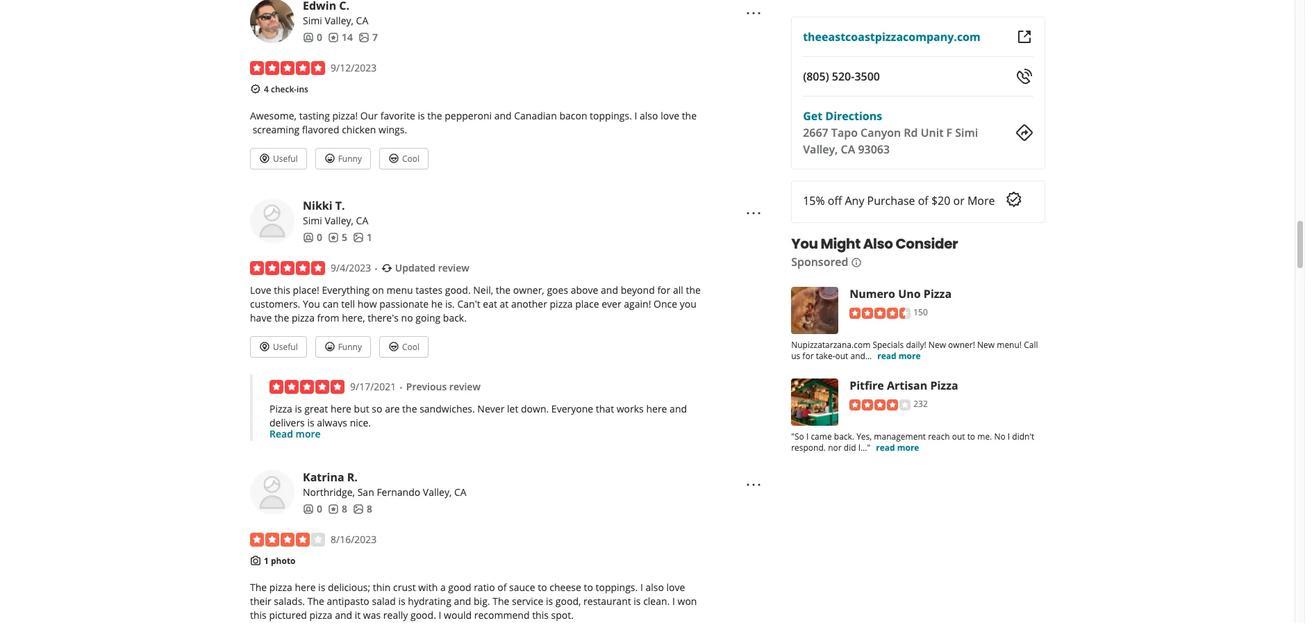 Task type: describe. For each thing, give the bounding box(es) containing it.
cool button for 16 funny v2 icon corresponding to 16 cool v2 icon
[[379, 148, 429, 170]]

menu!
[[997, 339, 1022, 351]]

review for previous review
[[450, 380, 481, 393]]

you inside love this place! everything on menu tastes good. neil, the owner, goes above and beyond for all the customers. you can tell how passionate he is. can't eat at another pizza place ever again! once you have the pizza from here, there's no going back.
[[303, 298, 320, 311]]

funny for 16 funny v2 icon corresponding to 16 cool v2 icon
[[338, 153, 362, 165]]

take-
[[816, 350, 835, 362]]

valley, inside get directions 2667 tapo canyon rd unit f simi valley, ca 93063
[[803, 142, 838, 157]]

might
[[821, 234, 861, 254]]

no
[[401, 312, 413, 325]]

love inside awesome, tasting pizza! our favorite is the pepperoni and canadian bacon toppings. i also love the screaming flavored chicken wings.
[[661, 109, 680, 123]]

northridge,
[[303, 486, 355, 499]]

goes
[[547, 284, 569, 297]]

everything
[[322, 284, 370, 297]]

menu image for katrina r.
[[745, 477, 762, 493]]

16 useful v2 image
[[259, 341, 270, 352]]

1 menu image from the top
[[745, 5, 762, 21]]

2 horizontal spatial the
[[493, 595, 510, 608]]

awesome,
[[250, 109, 297, 123]]

previous review
[[406, 380, 481, 393]]

purchase
[[867, 193, 915, 208]]

1 horizontal spatial the
[[308, 595, 324, 608]]

works
[[617, 402, 644, 416]]

unit
[[921, 125, 944, 140]]

pitfire artisan pizza image
[[791, 379, 839, 426]]

ca inside katrina r. northridge, san fernando valley, ca
[[455, 486, 467, 499]]

that
[[596, 402, 614, 416]]

is down crust
[[399, 595, 406, 608]]

theeastcoastpizzacompany.com
[[803, 29, 981, 44]]

also
[[863, 234, 893, 254]]

owner!
[[948, 339, 975, 351]]

ca inside get directions 2667 tapo canyon rd unit f simi valley, ca 93063
[[841, 142, 855, 157]]

8 for katrina's 16 review v2 image
[[342, 502, 347, 516]]

15%
[[803, 193, 825, 208]]

owner,
[[513, 284, 545, 297]]

back. inside "so i came back. yes, management reach out to me. no i didn't respond. nor did i…"
[[834, 431, 854, 443]]

(805) 520-3500
[[803, 69, 880, 84]]

0 horizontal spatial to
[[538, 581, 547, 594]]

reviews element containing 14
[[328, 31, 353, 45]]

tapo
[[831, 125, 858, 140]]

2 horizontal spatial this
[[532, 609, 549, 622]]

ratio
[[474, 581, 495, 594]]

8/16/2023
[[331, 533, 377, 546]]

no
[[994, 431, 1006, 443]]

and inside love this place! everything on menu tastes good. neil, the owner, goes above and beyond for all the customers. you can tell how passionate he is. can't eat at another pizza place ever again! once you have the pizza from here, there's no going back.
[[601, 284, 619, 297]]

simi inside get directions 2667 tapo canyon rd unit f simi valley, ca 93063
[[955, 125, 978, 140]]

simi inside nikki t. simi valley, ca
[[303, 214, 322, 227]]

for inside nupizzatarzana.com specials daily! new owner! new menu! call us for take-out and…
[[803, 350, 814, 362]]

awesome, tasting pizza! our favorite is the pepperoni and canadian bacon toppings. i also love the screaming flavored chicken wings.
[[250, 109, 697, 137]]

pizza is great here but so are the sandwiches. never let down. everyone that works here and delivers is always nice. read more
[[270, 402, 687, 441]]

8 for 16 photos v2 related to r.
[[367, 502, 372, 516]]

more
[[968, 193, 995, 208]]

would
[[444, 609, 472, 622]]

16 cool v2 image
[[388, 153, 400, 164]]

1 photo link
[[264, 555, 296, 567]]

16 useful v2 image
[[259, 153, 270, 164]]

useful button for the funny button corresponding to 16 funny v2 icon related to 16 cool v2 image cool button
[[250, 337, 307, 358]]

f
[[947, 125, 953, 140]]

funny button for 16 funny v2 icon corresponding to 16 cool v2 icon's cool button
[[315, 148, 371, 170]]

numero
[[850, 286, 895, 302]]

sauce
[[509, 581, 536, 594]]

love
[[250, 284, 271, 297]]

0 vertical spatial simi
[[303, 14, 322, 27]]

with
[[419, 581, 438, 594]]

it
[[355, 609, 361, 622]]

16 camera v2 image
[[250, 555, 261, 566]]

reach
[[928, 431, 950, 443]]

16 funny v2 image for 16 cool v2 image
[[324, 341, 335, 352]]

pizza left from at left
[[292, 312, 315, 325]]

katrina r. northridge, san fernando valley, ca
[[303, 470, 467, 499]]

cool button for 16 funny v2 icon related to 16 cool v2 image
[[379, 337, 429, 358]]

rd
[[904, 125, 918, 140]]

hydrating
[[408, 595, 452, 608]]

once
[[654, 298, 678, 311]]

really
[[384, 609, 408, 622]]

nice.
[[350, 416, 371, 429]]

reviews element for nikki
[[328, 231, 347, 245]]

won
[[678, 595, 697, 608]]

24 check in v2 image
[[1006, 191, 1023, 208]]

0 for nikki
[[317, 231, 322, 244]]

ever
[[602, 298, 622, 311]]

call
[[1024, 339, 1038, 351]]

read for pitfire
[[876, 442, 895, 454]]

more for numero
[[899, 350, 921, 362]]

16 funny v2 image for 16 cool v2 icon
[[324, 153, 335, 164]]

24 external link v2 image
[[1017, 28, 1033, 45]]

always
[[317, 416, 347, 429]]

another
[[511, 298, 548, 311]]

read more link for uno
[[878, 350, 921, 362]]

bacon
[[560, 109, 588, 123]]

1 friends element from the top
[[303, 31, 322, 45]]

out inside nupizzatarzana.com specials daily! new owner! new menu! call us for take-out and…
[[835, 350, 848, 362]]

5 star rating image for 5
[[250, 261, 325, 275]]

and down good
[[454, 595, 471, 608]]

0 vertical spatial of
[[918, 193, 929, 208]]

antipasto
[[327, 595, 370, 608]]

the pizza here is delicious; thin crust with a good ratio of sauce to cheese to toppings. i also love their salads. the antipasto salad is hydrating and big. the service is good, restaurant is clean. i won this pictured pizza and it was really good. i would recommend this spot.
[[250, 581, 697, 622]]

neil,
[[473, 284, 494, 297]]

funny for 16 funny v2 icon related to 16 cool v2 image
[[338, 341, 362, 353]]

or
[[954, 193, 965, 208]]

r.
[[347, 470, 358, 485]]

service
[[512, 595, 544, 608]]

previous
[[406, 380, 447, 393]]

there's
[[368, 312, 399, 325]]

love inside "the pizza here is delicious; thin crust with a good ratio of sauce to cheese to toppings. i also love their salads. the antipasto salad is hydrating and big. the service is good, restaurant is clean. i won this pictured pizza and it was really good. i would recommend this spot."
[[667, 581, 686, 594]]

16 friends v2 image
[[303, 232, 314, 243]]

good
[[448, 581, 472, 594]]

clean.
[[644, 595, 670, 608]]

any
[[845, 193, 865, 208]]

back. inside love this place! everything on menu tastes good. neil, the owner, goes above and beyond for all the customers. you can tell how passionate he is. can't eat at another pizza place ever again! once you have the pizza from here, there's no going back.
[[443, 312, 467, 325]]

read more button
[[270, 427, 321, 441]]

read more for uno
[[878, 350, 921, 362]]

reviews element for katrina
[[328, 502, 347, 516]]

pizza for pitfire artisan pizza
[[930, 378, 958, 393]]

pizza up salads.
[[270, 581, 292, 594]]

was
[[363, 609, 381, 622]]

didn't
[[1012, 431, 1035, 443]]

cool for 16 cool v2 image
[[402, 341, 420, 353]]

tell
[[341, 298, 355, 311]]

is inside awesome, tasting pizza! our favorite is the pepperoni and canadian bacon toppings. i also love the screaming flavored chicken wings.
[[418, 109, 425, 123]]

check-
[[271, 83, 297, 95]]

photo of katrina r. image
[[250, 470, 295, 515]]

all
[[673, 284, 684, 297]]

photos element containing 7
[[359, 31, 378, 45]]

valley, inside nikki t. simi valley, ca
[[325, 214, 354, 227]]

4 star rating image for 232
[[850, 399, 911, 411]]

screaming
[[253, 123, 300, 137]]

and inside pizza is great here but so are the sandwiches. never let down. everyone that works here and delivers is always nice. read more
[[670, 402, 687, 416]]

photo of edwin c. image
[[250, 0, 295, 43]]

above
[[571, 284, 599, 297]]

review for updated review
[[438, 261, 470, 275]]

1 new from the left
[[929, 339, 946, 351]]

sponsored
[[791, 254, 849, 270]]

passionate
[[380, 298, 429, 311]]

and inside awesome, tasting pizza! our favorite is the pepperoni and canadian bacon toppings. i also love the screaming flavored chicken wings.
[[495, 109, 512, 123]]

menu
[[387, 284, 413, 297]]

good. inside "the pizza here is delicious; thin crust with a good ratio of sauce to cheese to toppings. i also love their salads. the antipasto salad is hydrating and big. the service is good, restaurant is clean. i won this pictured pizza and it was really good. i would recommend this spot."
[[411, 609, 436, 622]]

also inside "the pizza here is delicious; thin crust with a good ratio of sauce to cheese to toppings. i also love their salads. the antipasto salad is hydrating and big. the service is good, restaurant is clean. i won this pictured pizza and it was really good. i would recommend this spot."
[[646, 581, 664, 594]]

is left 'great' at the bottom left
[[295, 402, 302, 416]]

menu image for nikki t.
[[745, 205, 762, 222]]

24 phone v2 image
[[1017, 68, 1033, 85]]

2 horizontal spatial here
[[647, 402, 667, 416]]

can
[[323, 298, 339, 311]]

93063
[[858, 142, 890, 157]]

useful for 16 useful v2 icon
[[273, 153, 298, 165]]



Task type: vqa. For each thing, say whether or not it's contained in the screenshot.
the topmost Reviews element
yes



Task type: locate. For each thing, give the bounding box(es) containing it.
2 16 friends v2 image from the top
[[303, 504, 314, 515]]

1 vertical spatial review
[[450, 380, 481, 393]]

you up the sponsored
[[791, 234, 818, 254]]

3 menu image from the top
[[745, 477, 762, 493]]

daily!
[[906, 339, 927, 351]]

1 horizontal spatial of
[[918, 193, 929, 208]]

you down place!
[[303, 298, 320, 311]]

is right favorite
[[418, 109, 425, 123]]

nikki
[[303, 198, 333, 214]]

4
[[264, 83, 269, 95]]

everyone
[[552, 402, 594, 416]]

16 photos v2 image down san
[[353, 504, 364, 515]]

management
[[874, 431, 926, 443]]

0 vertical spatial 0
[[317, 31, 322, 44]]

back. down is.
[[443, 312, 467, 325]]

3500
[[855, 69, 880, 84]]

get directions link
[[803, 108, 882, 124]]

pizza inside pizza is great here but so are the sandwiches. never let down. everyone that works here and delivers is always nice. read more
[[270, 402, 292, 416]]

funny button
[[315, 148, 371, 170], [315, 337, 371, 358]]

photos element containing 1
[[353, 231, 372, 245]]

going
[[416, 312, 441, 325]]

0 horizontal spatial here
[[295, 581, 316, 594]]

read more for artisan
[[876, 442, 919, 454]]

1 vertical spatial menu image
[[745, 205, 762, 222]]

pizza
[[924, 286, 952, 302], [930, 378, 958, 393], [270, 402, 292, 416]]

16 photos v2 image for t.
[[353, 232, 364, 243]]

4.5 star rating image
[[850, 308, 911, 319]]

5 star rating image up 'great' at the bottom left
[[270, 380, 345, 394]]

8 down northridge,
[[342, 502, 347, 516]]

0 vertical spatial 16 review v2 image
[[328, 232, 339, 243]]

1 reviews element from the top
[[328, 31, 353, 45]]

0 vertical spatial 4 star rating image
[[850, 399, 911, 411]]

tasting
[[299, 109, 330, 123]]

funny
[[338, 153, 362, 165], [338, 341, 362, 353]]

valley, right fernando
[[423, 486, 452, 499]]

0 vertical spatial for
[[658, 284, 671, 297]]

16 friends v2 image for northridge, san fernando valley, ca
[[303, 504, 314, 515]]

here up always
[[331, 402, 352, 416]]

i inside awesome, tasting pizza! our favorite is the pepperoni and canadian bacon toppings. i also love the screaming flavored chicken wings.
[[635, 109, 638, 123]]

2 horizontal spatial to
[[967, 431, 975, 443]]

you might also consider
[[791, 234, 958, 254]]

friends element
[[303, 31, 322, 45], [303, 231, 322, 245], [303, 502, 322, 516]]

1 cool from the top
[[402, 153, 420, 165]]

cool button down no
[[379, 337, 429, 358]]

1 funny from the top
[[338, 153, 362, 165]]

love this place! everything on menu tastes good. neil, the owner, goes above and beyond for all the customers. you can tell how passionate he is. can't eat at another pizza place ever again! once you have the pizza from here, there's no going back.
[[250, 284, 701, 325]]

0 horizontal spatial 1
[[264, 555, 269, 567]]

this up customers.
[[274, 284, 290, 297]]

0 horizontal spatial out
[[835, 350, 848, 362]]

0 vertical spatial photos element
[[359, 31, 378, 45]]

16 review v2 image down northridge,
[[328, 504, 339, 515]]

2 friends element from the top
[[303, 231, 322, 245]]

1 horizontal spatial 8
[[367, 502, 372, 516]]

0 vertical spatial good.
[[445, 284, 471, 297]]

2 menu image from the top
[[745, 205, 762, 222]]

down.
[[521, 402, 549, 416]]

1 vertical spatial out
[[952, 431, 965, 443]]

16 review v2 image
[[328, 32, 339, 43]]

16 review v2 image left 5
[[328, 232, 339, 243]]

0 vertical spatial read more
[[878, 350, 921, 362]]

friends element for nikki t.
[[303, 231, 322, 245]]

reviews element containing 5
[[328, 231, 347, 245]]

more down 'great' at the bottom left
[[296, 427, 321, 441]]

did
[[844, 442, 856, 454]]

pitfire artisan pizza
[[850, 378, 958, 393]]

useful button down the have
[[250, 337, 307, 358]]

1 for 1 photo
[[264, 555, 269, 567]]

nupizzatarzana.com specials daily! new owner! new menu! call us for take-out and…
[[791, 339, 1038, 362]]

of left $20
[[918, 193, 929, 208]]

the up recommend
[[493, 595, 510, 608]]

on
[[372, 284, 384, 297]]

2 vertical spatial 5 star rating image
[[270, 380, 345, 394]]

updated review
[[395, 261, 470, 275]]

9/4/2023
[[331, 261, 371, 275]]

photos element right 5
[[353, 231, 372, 245]]

1 vertical spatial 16 funny v2 image
[[324, 341, 335, 352]]

1
[[367, 231, 372, 244], [264, 555, 269, 567]]

for up the once
[[658, 284, 671, 297]]

0 vertical spatial useful button
[[250, 148, 307, 170]]

pizza right artisan
[[930, 378, 958, 393]]

0 horizontal spatial this
[[250, 609, 267, 622]]

16 photos v2 image for r.
[[353, 504, 364, 515]]

and left it
[[335, 609, 352, 622]]

read more right 'i…"'
[[876, 442, 919, 454]]

16 review v2 image for katrina
[[328, 504, 339, 515]]

pitfire
[[850, 378, 884, 393]]

here inside "the pizza here is delicious; thin crust with a good ratio of sauce to cheese to toppings. i also love their salads. the antipasto salad is hydrating and big. the service is good, restaurant is clean. i won this pictured pizza and it was really good. i would recommend this spot."
[[295, 581, 316, 594]]

funny button down here,
[[315, 337, 371, 358]]

restaurant
[[584, 595, 631, 608]]

0 vertical spatial funny button
[[315, 148, 371, 170]]

useful right 16 useful v2 icon
[[273, 153, 298, 165]]

simi down nikki
[[303, 214, 322, 227]]

16 photos v2 image
[[359, 32, 370, 43], [353, 232, 364, 243], [353, 504, 364, 515]]

get directions 2667 tapo canyon rd unit f simi valley, ca 93063
[[803, 108, 978, 157]]

reviews element down northridge,
[[328, 502, 347, 516]]

0 vertical spatial toppings.
[[590, 109, 632, 123]]

1 16 review v2 image from the top
[[328, 232, 339, 243]]

good. down hydrating
[[411, 609, 436, 622]]

photos element
[[359, 31, 378, 45], [353, 231, 372, 245], [353, 502, 372, 516]]

valley, down t.
[[325, 214, 354, 227]]

a
[[441, 581, 446, 594]]

also
[[640, 109, 658, 123], [646, 581, 664, 594]]

3 friends element from the top
[[303, 502, 322, 516]]

16 friends v2 image down northridge,
[[303, 504, 314, 515]]

1 vertical spatial reviews element
[[328, 231, 347, 245]]

here up salads.
[[295, 581, 316, 594]]

pizza up "delivers"
[[270, 402, 292, 416]]

1 vertical spatial 16 photos v2 image
[[353, 232, 364, 243]]

5 star rating image for 14
[[250, 61, 325, 75]]

16 cool v2 image
[[388, 341, 400, 352]]

here right works
[[647, 402, 667, 416]]

4 check-ins
[[264, 83, 309, 95]]

new left menu!
[[977, 339, 995, 351]]

1 16 friends v2 image from the top
[[303, 32, 314, 43]]

0 horizontal spatial the
[[250, 581, 267, 594]]

150
[[914, 306, 928, 318]]

off
[[828, 193, 842, 208]]

katrina
[[303, 470, 344, 485]]

1 vertical spatial pizza
[[930, 378, 958, 393]]

but
[[354, 402, 370, 416]]

numero uno pizza image
[[791, 287, 839, 334]]

5 star rating image up place!
[[250, 261, 325, 275]]

toppings. up restaurant
[[596, 581, 638, 594]]

at
[[500, 298, 509, 311]]

1 vertical spatial of
[[498, 581, 507, 594]]

useful button for 16 funny v2 icon corresponding to 16 cool v2 icon's cool button the funny button
[[250, 148, 307, 170]]

1 right 5
[[367, 231, 372, 244]]

menu image
[[745, 5, 762, 21], [745, 205, 762, 222], [745, 477, 762, 493]]

great
[[305, 402, 328, 416]]

pizza down antipasto
[[310, 609, 333, 622]]

1 useful button from the top
[[250, 148, 307, 170]]

reviews element down nikki t. simi valley, ca
[[328, 231, 347, 245]]

1 for 1
[[367, 231, 372, 244]]

15% off any purchase of $20 or more
[[803, 193, 995, 208]]

photos element for katrina r.
[[353, 502, 372, 516]]

1 vertical spatial 1
[[264, 555, 269, 567]]

16 friends v2 image
[[303, 32, 314, 43], [303, 504, 314, 515]]

nupizzatarzana.com
[[791, 339, 871, 351]]

numero uno pizza link
[[850, 286, 952, 302]]

out left "and…"
[[835, 350, 848, 362]]

and up ever
[[601, 284, 619, 297]]

back. left yes,
[[834, 431, 854, 443]]

0 vertical spatial friends element
[[303, 31, 322, 45]]

16 funny v2 image down from at left
[[324, 341, 335, 352]]

0 vertical spatial pizza
[[924, 286, 952, 302]]

1 16 funny v2 image from the top
[[324, 153, 335, 164]]

4 star rating image
[[850, 399, 911, 411], [250, 533, 325, 547]]

pizza for numero uno pizza
[[924, 286, 952, 302]]

out inside "so i came back. yes, management reach out to me. no i didn't respond. nor did i…"
[[952, 431, 965, 443]]

and
[[495, 109, 512, 123], [601, 284, 619, 297], [670, 402, 687, 416], [454, 595, 471, 608], [335, 609, 352, 622]]

2 16 review v2 image from the top
[[328, 504, 339, 515]]

ins
[[297, 83, 309, 95]]

0 horizontal spatial 4 star rating image
[[250, 533, 325, 547]]

8 down san
[[367, 502, 372, 516]]

me.
[[978, 431, 992, 443]]

9/12/2023
[[331, 61, 377, 74]]

simi valley, ca
[[303, 14, 369, 27]]

0 horizontal spatial you
[[303, 298, 320, 311]]

reviews element down simi valley, ca
[[328, 31, 353, 45]]

pizza down goes
[[550, 298, 573, 311]]

numero uno pizza
[[850, 286, 952, 302]]

2 0 from the top
[[317, 231, 322, 244]]

place
[[576, 298, 599, 311]]

useful right 16 useful v2 image
[[273, 341, 298, 353]]

1 horizontal spatial out
[[952, 431, 965, 443]]

2 vertical spatial 16 photos v2 image
[[353, 504, 364, 515]]

2 8 from the left
[[367, 502, 372, 516]]

2 vertical spatial photos element
[[353, 502, 372, 516]]

1 vertical spatial 16 review v2 image
[[328, 504, 339, 515]]

review up tastes
[[438, 261, 470, 275]]

crust
[[393, 581, 416, 594]]

to right sauce
[[538, 581, 547, 594]]

0 vertical spatial useful
[[273, 153, 298, 165]]

1 vertical spatial you
[[303, 298, 320, 311]]

2 vertical spatial 0
[[317, 502, 322, 516]]

16 review v2 image for nikki
[[328, 232, 339, 243]]

toppings. right bacon
[[590, 109, 632, 123]]

2 funny button from the top
[[315, 337, 371, 358]]

16 info v2 image
[[851, 257, 862, 268]]

4 star rating image up the photo at left bottom
[[250, 533, 325, 547]]

review up sandwiches.
[[450, 380, 481, 393]]

read more up 'pitfire artisan pizza' "link"
[[878, 350, 921, 362]]

reviews element containing 8
[[328, 502, 347, 516]]

1 photo
[[264, 555, 296, 567]]

0 vertical spatial 16 friends v2 image
[[303, 32, 314, 43]]

toppings. inside awesome, tasting pizza! our favorite is the pepperoni and canadian bacon toppings. i also love the screaming flavored chicken wings.
[[590, 109, 632, 123]]

funny down "chicken"
[[338, 153, 362, 165]]

this down service
[[532, 609, 549, 622]]

good. up is.
[[445, 284, 471, 297]]

canyon
[[861, 125, 901, 140]]

useful button down screaming
[[250, 148, 307, 170]]

funny down here,
[[338, 341, 362, 353]]

1 horizontal spatial good.
[[445, 284, 471, 297]]

the right salads.
[[308, 595, 324, 608]]

0 vertical spatial read
[[878, 350, 897, 362]]

0 right 16 friends v2 image
[[317, 231, 322, 244]]

of inside "the pizza here is delicious; thin crust with a good ratio of sauce to cheese to toppings. i also love their salads. the antipasto salad is hydrating and big. the service is good, restaurant is clean. i won this pictured pizza and it was really good. i would recommend this spot."
[[498, 581, 507, 594]]

0 vertical spatial 1
[[367, 231, 372, 244]]

useful for 16 useful v2 image
[[273, 341, 298, 353]]

1 funny button from the top
[[315, 148, 371, 170]]

to left me.
[[967, 431, 975, 443]]

1 horizontal spatial back.
[[834, 431, 854, 443]]

1 vertical spatial 16 friends v2 image
[[303, 504, 314, 515]]

pizza up 150
[[924, 286, 952, 302]]

pitfire artisan pizza link
[[850, 378, 958, 393]]

is left delicious;
[[318, 581, 325, 594]]

1 vertical spatial read
[[876, 442, 895, 454]]

big.
[[474, 595, 490, 608]]

1 right 16 camera v2 icon at bottom left
[[264, 555, 269, 567]]

1 vertical spatial 0
[[317, 231, 322, 244]]

2 vertical spatial more
[[897, 442, 919, 454]]

respond.
[[791, 442, 826, 454]]

16 check in v2 image
[[250, 83, 261, 94]]

1 0 from the top
[[317, 31, 322, 44]]

photos element down san
[[353, 502, 372, 516]]

0 vertical spatial reviews element
[[328, 31, 353, 45]]

16 friends v2 image for simi valley, ca
[[303, 32, 314, 43]]

1 useful from the top
[[273, 153, 298, 165]]

get
[[803, 108, 823, 124]]

2 vertical spatial simi
[[303, 214, 322, 227]]

0 left 16 review v2 icon
[[317, 31, 322, 44]]

cool for 16 cool v2 icon
[[402, 153, 420, 165]]

3 0 from the top
[[317, 502, 322, 516]]

7
[[372, 31, 378, 44]]

16 friends v2 image left 16 review v2 icon
[[303, 32, 314, 43]]

review
[[438, 261, 470, 275], [450, 380, 481, 393]]

cool right 16 cool v2 icon
[[402, 153, 420, 165]]

1 8 from the left
[[342, 502, 347, 516]]

beyond
[[621, 284, 655, 297]]

toppings.
[[590, 109, 632, 123], [596, 581, 638, 594]]

read more link up 'pitfire artisan pizza' "link"
[[878, 350, 921, 362]]

0 vertical spatial cool
[[402, 153, 420, 165]]

for inside love this place! everything on menu tastes good. neil, the owner, goes above and beyond for all the customers. you can tell how passionate he is. can't eat at another pizza place ever again! once you have the pizza from here, there's no going back.
[[658, 284, 671, 297]]

chicken
[[342, 123, 376, 137]]

1 vertical spatial read more link
[[876, 442, 919, 454]]

1 cool button from the top
[[379, 148, 429, 170]]

friends element down northridge,
[[303, 502, 322, 516]]

more for pitfire
[[897, 442, 919, 454]]

1 vertical spatial toppings.
[[596, 581, 638, 594]]

1 vertical spatial for
[[803, 350, 814, 362]]

16 funny v2 image
[[324, 153, 335, 164], [324, 341, 335, 352]]

16 review v2 image
[[328, 232, 339, 243], [328, 504, 339, 515]]

fernando
[[377, 486, 421, 499]]

0 down northridge,
[[317, 502, 322, 516]]

0 vertical spatial 16 photos v2 image
[[359, 32, 370, 43]]

out right reach
[[952, 431, 965, 443]]

2 funny from the top
[[338, 341, 362, 353]]

nikki t. link
[[303, 198, 345, 214]]

0 vertical spatial review
[[438, 261, 470, 275]]

flavored
[[302, 123, 339, 137]]

2 cool button from the top
[[379, 337, 429, 358]]

16 photos v2 image left 7 at the top of the page
[[359, 32, 370, 43]]

0 horizontal spatial 8
[[342, 502, 347, 516]]

and right works
[[670, 402, 687, 416]]

0 horizontal spatial new
[[929, 339, 946, 351]]

eat
[[483, 298, 498, 311]]

0 vertical spatial love
[[661, 109, 680, 123]]

reviews element
[[328, 31, 353, 45], [328, 231, 347, 245], [328, 502, 347, 516]]

0 horizontal spatial good.
[[411, 609, 436, 622]]

0 vertical spatial cool button
[[379, 148, 429, 170]]

1 vertical spatial 4 star rating image
[[250, 533, 325, 547]]

funny button for 16 funny v2 icon related to 16 cool v2 image cool button
[[315, 337, 371, 358]]

friends element for katrina r.
[[303, 502, 322, 516]]

friends element left 5
[[303, 231, 322, 245]]

ca inside nikki t. simi valley, ca
[[356, 214, 369, 227]]

0 vertical spatial also
[[640, 109, 658, 123]]

this inside love this place! everything on menu tastes good. neil, the owner, goes above and beyond for all the customers. you can tell how passionate he is. can't eat at another pizza place ever again! once you have the pizza from here, there's no going back.
[[274, 284, 290, 297]]

is down 'great' at the bottom left
[[307, 416, 315, 429]]

of right the ratio
[[498, 581, 507, 594]]

to inside "so i came back. yes, management reach out to me. no i didn't respond. nor did i…"
[[967, 431, 975, 443]]

read right 'i…"'
[[876, 442, 895, 454]]

4 star rating image down pitfire
[[850, 399, 911, 411]]

24 directions v2 image
[[1017, 124, 1033, 141]]

and left canadian
[[495, 109, 512, 123]]

2 16 funny v2 image from the top
[[324, 341, 335, 352]]

5 star rating image
[[250, 61, 325, 75], [250, 261, 325, 275], [270, 380, 345, 394]]

0 vertical spatial read more link
[[878, 350, 921, 362]]

0 vertical spatial back.
[[443, 312, 467, 325]]

friends element left 16 review v2 icon
[[303, 31, 322, 45]]

this
[[274, 284, 290, 297], [250, 609, 267, 622], [532, 609, 549, 622]]

their
[[250, 595, 271, 608]]

how
[[358, 298, 377, 311]]

also inside awesome, tasting pizza! our favorite is the pepperoni and canadian bacon toppings. i also love the screaming flavored chicken wings.
[[640, 109, 658, 123]]

16 update v2 image
[[381, 263, 393, 274]]

2 reviews element from the top
[[328, 231, 347, 245]]

2 vertical spatial reviews element
[[328, 502, 347, 516]]

1 horizontal spatial to
[[584, 581, 593, 594]]

uno
[[898, 286, 921, 302]]

photos element for nikki t.
[[353, 231, 372, 245]]

is left clean.
[[634, 595, 641, 608]]

read more link right 'i…"'
[[876, 442, 919, 454]]

you
[[680, 298, 697, 311]]

nor
[[828, 442, 842, 454]]

16 funny v2 image down flavored
[[324, 153, 335, 164]]

0 vertical spatial funny
[[338, 153, 362, 165]]

cool right 16 cool v2 image
[[402, 341, 420, 353]]

0 horizontal spatial of
[[498, 581, 507, 594]]

photos element right 14 on the top left of page
[[359, 31, 378, 45]]

1 vertical spatial useful button
[[250, 337, 307, 358]]

cool button down wings.
[[379, 148, 429, 170]]

photo of nikki t. image
[[250, 199, 295, 243]]

more
[[899, 350, 921, 362], [296, 427, 321, 441], [897, 442, 919, 454]]

1 vertical spatial photos element
[[353, 231, 372, 245]]

read more link for artisan
[[876, 442, 919, 454]]

more inside pizza is great here but so are the sandwiches. never let down. everyone that works here and delivers is always nice. read more
[[296, 427, 321, 441]]

1 horizontal spatial 1
[[367, 231, 372, 244]]

is left good,
[[546, 595, 553, 608]]

simi
[[303, 14, 322, 27], [955, 125, 978, 140], [303, 214, 322, 227]]

more up artisan
[[899, 350, 921, 362]]

for right us
[[803, 350, 814, 362]]

1 horizontal spatial you
[[791, 234, 818, 254]]

2 vertical spatial friends element
[[303, 502, 322, 516]]

1 vertical spatial cool
[[402, 341, 420, 353]]

2667
[[803, 125, 829, 140]]

good.
[[445, 284, 471, 297], [411, 609, 436, 622]]

0 vertical spatial you
[[791, 234, 818, 254]]

1 horizontal spatial 4 star rating image
[[850, 399, 911, 411]]

2 vertical spatial menu image
[[745, 477, 762, 493]]

recommend
[[474, 609, 530, 622]]

simi right photo of edwin c.
[[303, 14, 322, 27]]

0 vertical spatial menu image
[[745, 5, 762, 21]]

2 useful from the top
[[273, 341, 298, 353]]

valley, down 2667 at the right
[[803, 142, 838, 157]]

good. inside love this place! everything on menu tastes good. neil, the owner, goes above and beyond for all the customers. you can tell how passionate he is. can't eat at another pizza place ever again! once you have the pizza from here, there's no going back.
[[445, 284, 471, 297]]

1 vertical spatial read more
[[876, 442, 919, 454]]

valley, up 16 review v2 icon
[[325, 14, 354, 27]]

2 new from the left
[[977, 339, 995, 351]]

are
[[385, 402, 400, 416]]

pizza
[[550, 298, 573, 311], [292, 312, 315, 325], [270, 581, 292, 594], [310, 609, 333, 622]]

valley,
[[325, 14, 354, 27], [803, 142, 838, 157], [325, 214, 354, 227], [423, 486, 452, 499]]

1 vertical spatial simi
[[955, 125, 978, 140]]

1 vertical spatial funny button
[[315, 337, 371, 358]]

1 vertical spatial back.
[[834, 431, 854, 443]]

favorite
[[381, 109, 415, 123]]

1 vertical spatial funny
[[338, 341, 362, 353]]

1 horizontal spatial this
[[274, 284, 290, 297]]

1 horizontal spatial for
[[803, 350, 814, 362]]

is.
[[445, 298, 455, 311]]

cheese
[[550, 581, 582, 594]]

toppings. inside "the pizza here is delicious; thin crust with a good ratio of sauce to cheese to toppings. i also love their salads. the antipasto salad is hydrating and big. the service is good, restaurant is clean. i won this pictured pizza and it was really good. i would recommend this spot."
[[596, 581, 638, 594]]

0 vertical spatial 5 star rating image
[[250, 61, 325, 75]]

0 for katrina
[[317, 502, 322, 516]]

2 cool from the top
[[402, 341, 420, 353]]

2 useful button from the top
[[250, 337, 307, 358]]

the inside pizza is great here but so are the sandwiches. never let down. everyone that works here and delivers is always nice. read more
[[402, 402, 417, 416]]

photos element containing 8
[[353, 502, 372, 516]]

the up their on the bottom left
[[250, 581, 267, 594]]

never
[[478, 402, 505, 416]]

3 reviews element from the top
[[328, 502, 347, 516]]

1 vertical spatial useful
[[273, 341, 298, 353]]

0 vertical spatial 16 funny v2 image
[[324, 153, 335, 164]]

more left reach
[[897, 442, 919, 454]]

1 horizontal spatial here
[[331, 402, 352, 416]]

valley, inside katrina r. northridge, san fernando valley, ca
[[423, 486, 452, 499]]

4 star rating image for 8/16/2023
[[250, 533, 325, 547]]

read for numero
[[878, 350, 897, 362]]

nikki t. simi valley, ca
[[303, 198, 369, 227]]

1 horizontal spatial new
[[977, 339, 995, 351]]

t.
[[336, 198, 345, 214]]

0 horizontal spatial back.
[[443, 312, 467, 325]]

1 vertical spatial good.
[[411, 609, 436, 622]]

1 vertical spatial more
[[296, 427, 321, 441]]

salad
[[372, 595, 396, 608]]

16 photos v2 image right 5
[[353, 232, 364, 243]]

funny button down "chicken"
[[315, 148, 371, 170]]



